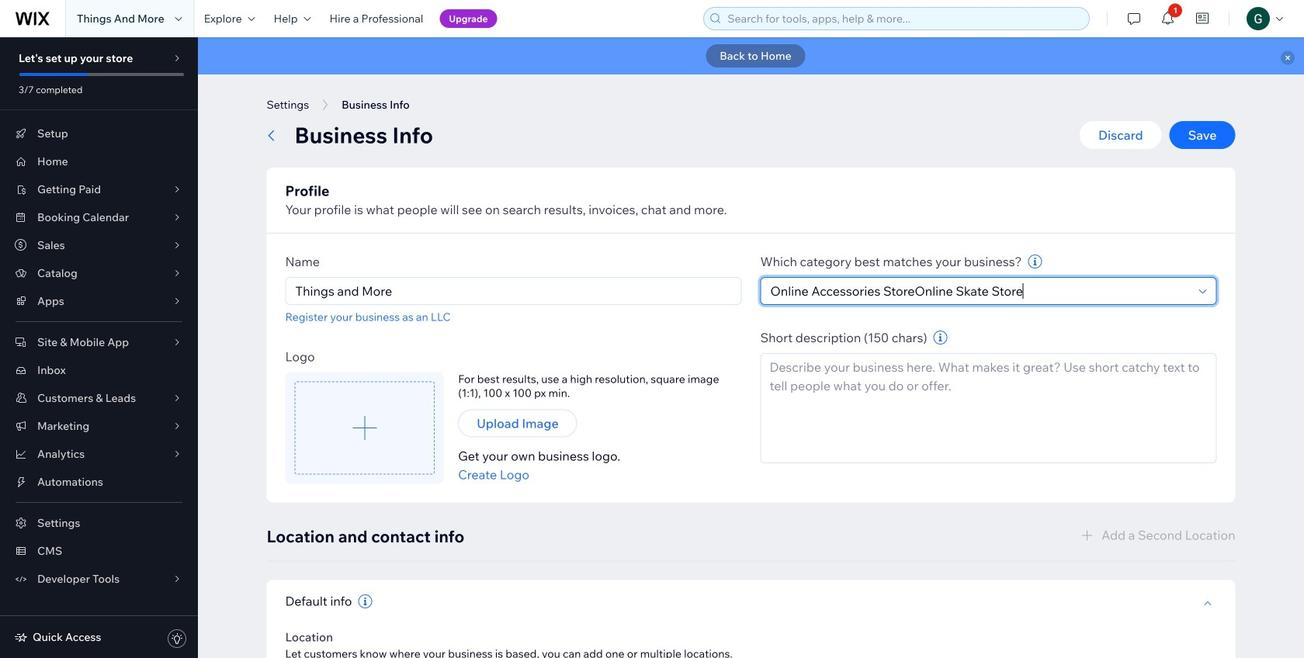 Task type: locate. For each thing, give the bounding box(es) containing it.
alert
[[198, 37, 1304, 75]]

Enter your business or website type field
[[766, 278, 1194, 304]]

Type your business name (e.g., Amy's Shoes) field
[[291, 278, 736, 304]]



Task type: describe. For each thing, give the bounding box(es) containing it.
Describe your business here. What makes it great? Use short catchy text to tell people what you do or offer. text field
[[760, 353, 1217, 463]]

sidebar element
[[0, 37, 198, 658]]

Search for tools, apps, help & more... field
[[723, 8, 1085, 30]]



